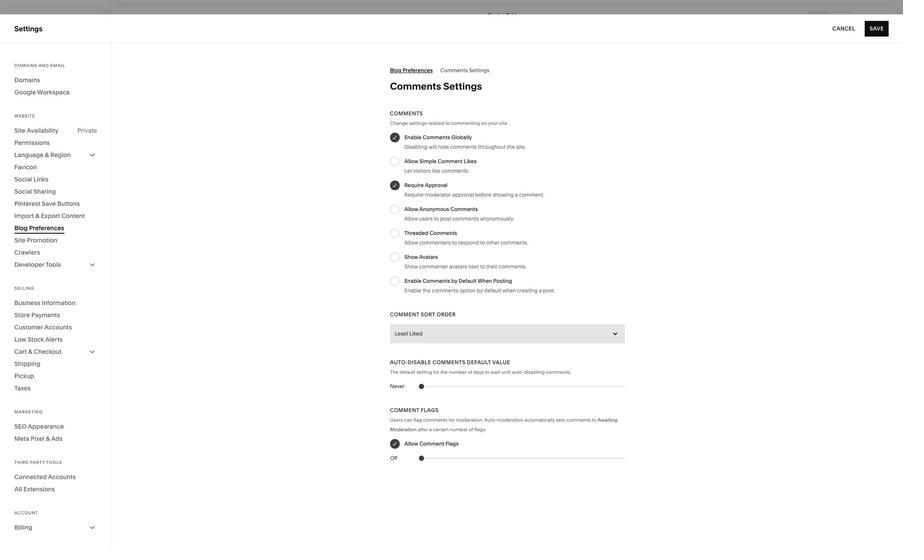 Task type: describe. For each thing, give the bounding box(es) containing it.
seo appearance meta pixel & ads
[[14, 423, 64, 443]]

tools inside dropdown button
[[46, 261, 61, 269]]

to inside auto-disable comments default value the default setting for the number of days to wait until auto-disabling comments.
[[485, 369, 490, 376]]

to left 'awaiting'
[[592, 417, 597, 423]]

billing link
[[14, 522, 97, 534]]

export
[[41, 212, 60, 220]]

auto-disable comments default value the default setting for the number of days to wait until auto-disabling comments.
[[390, 359, 572, 376]]

low stock alerts link
[[14, 334, 97, 346]]

auto- inside auto-disable comments default value the default setting for the number of days to wait until auto-disabling comments.
[[390, 359, 408, 366]]

0 horizontal spatial preferences
[[29, 224, 64, 232]]

permissions
[[14, 139, 50, 147]]

comments inside auto-disable comments default value the default setting for the number of days to wait until auto-disabling comments.
[[433, 359, 466, 366]]

developer
[[14, 261, 44, 269]]

when
[[503, 288, 516, 294]]

to inside the show avatars show commenter avatars next to their comments.
[[480, 264, 485, 270]]

comment up 'least'
[[390, 312, 420, 318]]

jacob simon button
[[13, 493, 97, 509]]

the inside auto-disable comments default value the default setting for the number of days to wait until auto-disabling comments.
[[441, 369, 448, 376]]

default inside enable comments by default when posting enable the comments option by default when creating a post.
[[484, 288, 502, 294]]

the inside 'enable comments globally disabling will hide comments throughout the site.'
[[507, 144, 515, 150]]

0 vertical spatial blog
[[390, 67, 402, 74]]

comment sort order
[[390, 312, 456, 318]]

enable for enable comments globally disabling will hide comments throughout the site.
[[405, 134, 422, 141]]

post
[[440, 216, 451, 222]]

site availability
[[14, 127, 58, 135]]

cart & checkout button
[[14, 346, 97, 358]]

1 vertical spatial by
[[477, 288, 483, 294]]

require approval require moderator approval before showing a comment.
[[405, 182, 544, 198]]

1 show from the top
[[405, 254, 418, 261]]

2 social from the top
[[14, 188, 32, 196]]

simple
[[420, 158, 437, 165]]

comments inside enable comments by default when posting enable the comments option by default when creating a post.
[[432, 288, 459, 294]]

order
[[437, 312, 456, 318]]

checkout
[[34, 348, 62, 356]]

party
[[30, 461, 45, 465]]

0 vertical spatial settings
[[14, 24, 43, 33]]

1 vertical spatial settings
[[469, 67, 490, 74]]

pickup link
[[14, 370, 97, 383]]

/
[[436, 67, 438, 74]]

promotion
[[27, 237, 57, 244]]

seo
[[14, 423, 27, 431]]

3 enable from the top
[[405, 288, 422, 294]]

ads
[[51, 435, 63, 443]]

1 social from the top
[[14, 176, 32, 183]]

0 horizontal spatial by
[[452, 278, 458, 285]]

anonymous
[[419, 206, 449, 213]]

comments inside comments change settings related to commenting on your site.
[[390, 110, 423, 117]]

after
[[418, 427, 428, 433]]

sharing
[[33, 188, 56, 196]]

taxes
[[14, 385, 31, 393]]

comment down the after
[[420, 441, 444, 447]]

favicon link
[[14, 161, 97, 173]]

comments right /
[[441, 67, 468, 74]]

billing
[[14, 524, 32, 532]]

after a certain number of flags.
[[417, 427, 487, 433]]

visitors
[[413, 168, 431, 174]]

approval
[[452, 192, 474, 198]]

selling link
[[14, 69, 97, 80]]

comments inside enable comments by default when posting enable the comments option by default when creating a post.
[[423, 278, 450, 285]]

days
[[474, 369, 484, 376]]

enable for enable comments by default when posting enable the comments option by default when creating a post.
[[405, 278, 422, 285]]

to inside comments change settings related to commenting on your site.
[[446, 120, 450, 126]]

comments inside threaded comments allow commenters to respond to other comments.
[[430, 230, 457, 237]]

site promotion link
[[14, 234, 97, 247]]

marketing link
[[14, 85, 97, 95]]

workspace
[[37, 88, 70, 96]]

comments inside 'enable comments globally disabling will hide comments throughout the site.'
[[450, 144, 477, 150]]

2 website from the top
[[14, 114, 35, 119]]

posting
[[494, 278, 512, 285]]

site for site promotion crawlers
[[14, 237, 25, 244]]

default inside auto-disable comments default value the default setting for the number of days to wait until auto-disabling comments.
[[400, 369, 416, 376]]

region
[[50, 151, 71, 159]]

avatars
[[450, 264, 467, 270]]

other
[[487, 240, 500, 246]]

least
[[395, 331, 408, 337]]

website inside website link
[[14, 54, 42, 63]]

comments inside 'enable comments globally disabling will hide comments throughout the site.'
[[423, 134, 450, 141]]

your
[[488, 120, 498, 126]]

setting
[[417, 369, 432, 376]]

value
[[493, 359, 511, 366]]

commenters
[[419, 240, 451, 246]]

accounts inside connected accounts all extensions
[[48, 474, 76, 481]]

comments settings
[[390, 81, 482, 92]]

connected accounts all extensions
[[14, 474, 76, 494]]

comments. inside allow simple comment likes let visitors like comments.
[[442, 168, 470, 174]]

site. inside comments change settings related to commenting on your site.
[[499, 120, 509, 126]]

/ comments settings
[[436, 67, 490, 74]]

next
[[469, 264, 479, 270]]

showing
[[493, 192, 514, 198]]

2 marketing from the top
[[14, 410, 43, 415]]

0 horizontal spatial blog preferences link
[[14, 222, 97, 234]]

settings
[[409, 120, 427, 126]]

their
[[487, 264, 498, 270]]

allow inside threaded comments allow commenters to respond to other comments.
[[405, 240, 418, 246]]

creating
[[517, 288, 538, 294]]

1 vertical spatial of
[[469, 427, 474, 433]]

book
[[488, 12, 501, 19]]

site. inside 'enable comments globally disabling will hide comments throughout the site.'
[[516, 144, 526, 150]]

2 vertical spatial settings
[[444, 81, 482, 92]]

avatars
[[419, 254, 438, 261]]

allow for allow simple comment likes let visitors like comments.
[[405, 158, 418, 165]]

allow comment flags
[[405, 441, 459, 447]]

acuity
[[14, 132, 35, 141]]

comments right 'sets'
[[567, 417, 591, 423]]

least liked
[[395, 331, 423, 337]]

pinterest
[[14, 200, 40, 208]]

approval
[[425, 182, 448, 189]]

language & region link
[[14, 149, 97, 161]]

buttons
[[57, 200, 80, 208]]

domains link
[[14, 74, 97, 86]]

all extensions link
[[14, 484, 97, 496]]

favicon social links social sharing pinterest save buttons import & export content
[[14, 163, 85, 220]]

allow for allow anonymous comments allow users to post comments anonymously.
[[405, 206, 418, 213]]

allow for allow comment flags
[[405, 441, 418, 447]]

availability
[[27, 127, 58, 135]]

1 vertical spatial for
[[449, 417, 455, 423]]

flag
[[414, 417, 422, 423]]

seo appearance link
[[14, 421, 97, 433]]

social sharing link
[[14, 186, 97, 198]]

sets
[[556, 417, 566, 423]]

allow simple comment likes let visitors like comments.
[[405, 158, 477, 174]]

domains for google
[[14, 76, 40, 84]]

cancel button
[[833, 21, 856, 36]]

simon
[[51, 494, 67, 500]]

& inside favicon social links social sharing pinterest save buttons import & export content
[[35, 212, 39, 220]]



Task type: vqa. For each thing, say whether or not it's contained in the screenshot.
USE A DOMAIN I OWN button on the top of page
no



Task type: locate. For each thing, give the bounding box(es) containing it.
1 vertical spatial number
[[450, 427, 468, 433]]

1 vertical spatial flags
[[446, 441, 459, 447]]

comments up the certain
[[423, 417, 448, 423]]

default inside auto-disable comments default value the default setting for the number of days to wait until auto-disabling comments.
[[467, 359, 491, 366]]

google workspace link
[[14, 86, 97, 98]]

wait
[[491, 369, 500, 376]]

default
[[484, 288, 502, 294], [400, 369, 416, 376]]

to inside 'allow anonymous comments allow users to post comments anonymously.'
[[434, 216, 439, 222]]

0 vertical spatial domains
[[14, 63, 37, 68]]

comments down globally
[[450, 144, 477, 150]]

comments. inside auto-disable comments default value the default setting for the number of days to wait until auto-disabling comments.
[[546, 369, 572, 376]]

site. right your
[[499, 120, 509, 126]]

allow down threaded
[[405, 240, 418, 246]]

0 vertical spatial default
[[484, 288, 502, 294]]

0 vertical spatial blog preferences
[[390, 67, 433, 74]]

1 vertical spatial blog preferences
[[14, 224, 64, 232]]

domains inside domains google workspace
[[14, 76, 40, 84]]

comments right the "disable"
[[433, 359, 466, 366]]

2 domains from the top
[[14, 76, 40, 84]]

accounts up all extensions link on the left bottom of the page
[[48, 474, 76, 481]]

1 enable from the top
[[405, 134, 422, 141]]

preferences down export
[[29, 224, 64, 232]]

default inside enable comments by default when posting enable the comments option by default when creating a post.
[[459, 278, 477, 285]]

domains
[[14, 63, 37, 68], [14, 76, 40, 84]]

show
[[405, 254, 418, 261], [405, 264, 418, 270]]

0 horizontal spatial for
[[433, 369, 440, 376]]

1 selling from the top
[[14, 70, 37, 78]]

blog preferences link
[[390, 63, 433, 78], [14, 222, 97, 234]]

1 horizontal spatial blog
[[390, 67, 402, 74]]

website
[[14, 54, 42, 63], [14, 114, 35, 119]]

allow up let
[[405, 158, 418, 165]]

0 vertical spatial marketing
[[14, 85, 48, 94]]

0 vertical spatial enable
[[405, 134, 422, 141]]

0 vertical spatial require
[[405, 182, 424, 189]]

sort
[[421, 312, 436, 318]]

require left moderator
[[405, 192, 424, 198]]

1 vertical spatial social
[[14, 188, 32, 196]]

require down let
[[405, 182, 424, 189]]

& inside dropdown button
[[28, 348, 32, 356]]

1 horizontal spatial by
[[477, 288, 483, 294]]

2 enable from the top
[[405, 278, 422, 285]]

1 vertical spatial default
[[467, 359, 491, 366]]

domains and email
[[14, 63, 65, 68]]

0 vertical spatial save
[[870, 25, 884, 32]]

& right cart
[[28, 348, 32, 356]]

tools up connected accounts link
[[46, 461, 62, 465]]

to left other
[[481, 240, 485, 246]]

payments
[[31, 312, 60, 319]]

to
[[446, 120, 450, 126], [434, 216, 439, 222], [452, 240, 457, 246], [481, 240, 485, 246], [480, 264, 485, 270], [485, 369, 490, 376], [592, 417, 597, 423]]

auto-
[[390, 359, 408, 366], [485, 417, 497, 423]]

moderation
[[390, 427, 417, 433]]

can
[[404, 417, 413, 423]]

comments up change
[[390, 110, 423, 117]]

1 vertical spatial domains
[[14, 76, 40, 84]]

a left 'post.'
[[539, 288, 542, 294]]

billing button
[[14, 522, 97, 534]]

to left post
[[434, 216, 439, 222]]

save inside button
[[870, 25, 884, 32]]

& left region
[[45, 151, 49, 159]]

1 vertical spatial enable
[[405, 278, 422, 285]]

of left the days
[[468, 369, 472, 376]]

disabling
[[524, 369, 545, 376]]

0 vertical spatial social
[[14, 176, 32, 183]]

the
[[507, 144, 515, 150], [423, 288, 431, 294], [441, 369, 448, 376]]

1 vertical spatial selling
[[14, 286, 34, 291]]

shipping link
[[14, 358, 97, 370]]

site. right throughout
[[516, 144, 526, 150]]

1 vertical spatial require
[[405, 192, 424, 198]]

0 vertical spatial blog preferences link
[[390, 63, 433, 78]]

1 marketing from the top
[[14, 85, 48, 94]]

never
[[390, 383, 405, 390]]

pickup
[[14, 373, 34, 380]]

email
[[50, 63, 65, 68]]

analytics link
[[14, 116, 97, 127]]

1 website from the top
[[14, 54, 42, 63]]

to right related
[[446, 120, 450, 126]]

1 vertical spatial site.
[[516, 144, 526, 150]]

2 vertical spatial enable
[[405, 288, 422, 294]]

0 vertical spatial preferences
[[403, 67, 433, 74]]

0 vertical spatial selling
[[14, 70, 37, 78]]

1 vertical spatial site
[[14, 237, 25, 244]]

auto- up the
[[390, 359, 408, 366]]

and
[[39, 63, 49, 68]]

default for when
[[459, 278, 477, 285]]

content
[[61, 212, 85, 220]]

comment down hide
[[438, 158, 463, 165]]

1 require from the top
[[405, 182, 424, 189]]

preferences left /
[[403, 67, 433, 74]]

comments up will
[[423, 134, 450, 141]]

scheduling
[[37, 132, 75, 141]]

site inside the site promotion crawlers
[[14, 237, 25, 244]]

shipping pickup taxes
[[14, 360, 40, 393]]

of inside auto-disable comments default value the default setting for the number of days to wait until auto-disabling comments.
[[468, 369, 472, 376]]

the inside enable comments by default when posting enable the comments option by default when creating a post.
[[423, 288, 431, 294]]

1 vertical spatial marketing
[[14, 410, 43, 415]]

allow inside allow simple comment likes let visitors like comments.
[[405, 158, 418, 165]]

pixel
[[31, 435, 44, 443]]

2 vertical spatial the
[[441, 369, 448, 376]]

enable up "disabling"
[[405, 134, 422, 141]]

a right showing
[[515, 192, 518, 198]]

allow
[[405, 158, 418, 165], [405, 206, 418, 213], [405, 216, 418, 222], [405, 240, 418, 246], [405, 441, 418, 447]]

social
[[14, 176, 32, 183], [14, 188, 32, 196]]

blog preferences link left /
[[390, 63, 433, 78]]

a right book
[[502, 12, 505, 19]]

cancel
[[833, 25, 856, 32]]

1 allow from the top
[[405, 158, 418, 165]]

1 domains from the top
[[14, 63, 37, 68]]

auto- up flags.
[[485, 417, 497, 423]]

allow left anonymous
[[405, 206, 418, 213]]

0 vertical spatial accounts
[[44, 324, 72, 332]]

business information link
[[14, 297, 97, 309]]

appearance
[[28, 423, 64, 431]]

flags down 'after a certain number of flags.'
[[446, 441, 459, 447]]

0 horizontal spatial default
[[400, 369, 416, 376]]

0 vertical spatial for
[[433, 369, 440, 376]]

comments
[[441, 67, 468, 74], [390, 81, 441, 92], [390, 110, 423, 117], [423, 134, 450, 141], [451, 206, 478, 213], [430, 230, 457, 237], [423, 278, 450, 285], [433, 359, 466, 366]]

0 horizontal spatial blog
[[14, 224, 28, 232]]

to left wait
[[485, 369, 490, 376]]

domains left and
[[14, 63, 37, 68]]

website up site availability
[[14, 114, 35, 119]]

comment inside allow simple comment likes let visitors like comments.
[[438, 158, 463, 165]]

comments up threaded comments allow commenters to respond to other comments.
[[453, 216, 479, 222]]

1 horizontal spatial flags
[[446, 441, 459, 447]]

1 vertical spatial preferences
[[29, 224, 64, 232]]

tools down crawlers link
[[46, 261, 61, 269]]

comments down approval
[[451, 206, 478, 213]]

settings up domains and email
[[14, 24, 43, 33]]

2 horizontal spatial the
[[507, 144, 515, 150]]

on
[[481, 120, 487, 126]]

0 horizontal spatial save
[[42, 200, 56, 208]]

& left export
[[35, 212, 39, 220]]

the up sort
[[423, 288, 431, 294]]

tools
[[46, 261, 61, 269], [46, 461, 62, 465]]

default down when
[[484, 288, 502, 294]]

1 vertical spatial auto-
[[485, 417, 497, 423]]

information
[[42, 299, 76, 307]]

0 vertical spatial website
[[14, 54, 42, 63]]

0 vertical spatial of
[[468, 369, 472, 376]]

enable down commenter
[[405, 278, 422, 285]]

social up pinterest
[[14, 188, 32, 196]]

for right setting
[[433, 369, 440, 376]]

import & export content link
[[14, 210, 97, 222]]

0 vertical spatial by
[[452, 278, 458, 285]]

settings right /
[[469, 67, 490, 74]]

save up export
[[42, 200, 56, 208]]

comments change settings related to commenting on your site.
[[390, 110, 509, 126]]

1 vertical spatial default
[[400, 369, 416, 376]]

a inside enable comments by default when posting enable the comments option by default when creating a post.
[[539, 288, 542, 294]]

a right the after
[[429, 427, 432, 433]]

number down moderation.
[[450, 427, 468, 433]]

1 horizontal spatial the
[[441, 369, 448, 376]]

anonymously.
[[480, 216, 514, 222]]

comments. inside the show avatars show commenter avatars next to their comments.
[[499, 264, 527, 270]]

comment
[[438, 158, 463, 165], [390, 312, 420, 318], [390, 407, 420, 414], [420, 441, 444, 447]]

& inside dropdown button
[[45, 151, 49, 159]]

domains google workspace
[[14, 76, 70, 96]]

comments down /
[[390, 81, 441, 92]]

site for site availability
[[14, 127, 25, 135]]

hide
[[438, 144, 449, 150]]

1 vertical spatial accounts
[[48, 474, 76, 481]]

links
[[33, 176, 48, 183]]

number inside auto-disable comments default value the default setting for the number of days to wait until auto-disabling comments.
[[449, 369, 467, 376]]

default up option
[[459, 278, 477, 285]]

for up 'after a certain number of flags.'
[[449, 417, 455, 423]]

shipping
[[14, 360, 40, 368]]

allow left users on the left top
[[405, 216, 418, 222]]

comments up commenters
[[430, 230, 457, 237]]

analytics
[[14, 117, 45, 125]]

3 allow from the top
[[405, 216, 418, 222]]

0 vertical spatial flags
[[421, 407, 439, 414]]

respond
[[459, 240, 479, 246]]

blog left /
[[390, 67, 402, 74]]

1 vertical spatial show
[[405, 264, 418, 270]]

blog preferences left /
[[390, 67, 433, 74]]

related
[[428, 120, 444, 126]]

accounts down store payments link at left bottom
[[44, 324, 72, 332]]

0 vertical spatial number
[[449, 369, 467, 376]]

0 vertical spatial default
[[459, 278, 477, 285]]

let
[[405, 168, 412, 174]]

1 horizontal spatial save
[[870, 25, 884, 32]]

1 horizontal spatial preferences
[[403, 67, 433, 74]]

comments. down likes
[[442, 168, 470, 174]]

to right next
[[480, 264, 485, 270]]

& left ads
[[46, 435, 50, 443]]

settings down / comments settings
[[444, 81, 482, 92]]

0 vertical spatial show
[[405, 254, 418, 261]]

1 horizontal spatial default
[[484, 288, 502, 294]]

comments down commenter
[[423, 278, 450, 285]]

edit button
[[115, 11, 139, 27]]

number left the days
[[449, 369, 467, 376]]

business information store payments customer accounts low stock alerts
[[14, 299, 76, 344]]

0 horizontal spatial blog preferences
[[14, 224, 64, 232]]

0 vertical spatial the
[[507, 144, 515, 150]]

2 show from the top
[[405, 264, 418, 270]]

1 horizontal spatial auto-
[[485, 417, 497, 423]]

1 horizontal spatial for
[[449, 417, 455, 423]]

moderator
[[425, 192, 451, 198]]

commenting
[[451, 120, 480, 126]]

blog preferences link down export
[[14, 222, 97, 234]]

0 vertical spatial auto-
[[390, 359, 408, 366]]

default right the
[[400, 369, 416, 376]]

moderation
[[497, 417, 524, 423]]

0 horizontal spatial site.
[[499, 120, 509, 126]]

globally
[[452, 134, 472, 141]]

cart & checkout link
[[14, 346, 97, 358]]

show left the avatars
[[405, 254, 418, 261]]

2 selling from the top
[[14, 286, 34, 291]]

crawlers link
[[14, 247, 97, 259]]

flags
[[421, 407, 439, 414], [446, 441, 459, 447]]

1 vertical spatial save
[[42, 200, 56, 208]]

comments. up posting
[[499, 264, 527, 270]]

1 vertical spatial tools
[[46, 461, 62, 465]]

website up domains and email
[[14, 54, 42, 63]]

domains for and
[[14, 63, 37, 68]]

1 vertical spatial website
[[14, 114, 35, 119]]

flags up flag
[[421, 407, 439, 414]]

comments inside 'allow anonymous comments allow users to post comments anonymously.'
[[453, 216, 479, 222]]

developer tools link
[[14, 259, 97, 271]]

crawlers
[[14, 249, 40, 257]]

by down 'avatars'
[[452, 278, 458, 285]]

2 require from the top
[[405, 192, 424, 198]]

1 horizontal spatial blog preferences
[[390, 67, 433, 74]]

by down when
[[477, 288, 483, 294]]

allow down 'moderation'
[[405, 441, 418, 447]]

1 horizontal spatial blog preferences link
[[390, 63, 433, 78]]

1 site from the top
[[14, 127, 25, 135]]

extensions
[[23, 486, 55, 494]]

asset library
[[14, 434, 58, 443]]

1 vertical spatial blog preferences link
[[14, 222, 97, 234]]

social down favicon
[[14, 176, 32, 183]]

meta pixel & ads link
[[14, 433, 97, 445]]

5 allow from the top
[[405, 441, 418, 447]]

comment up can
[[390, 407, 420, 414]]

a inside require approval require moderator approval before showing a comment.
[[515, 192, 518, 198]]

selling down domains and email
[[14, 70, 37, 78]]

selling up business on the bottom of page
[[14, 286, 34, 291]]

& inside seo appearance meta pixel & ads
[[46, 435, 50, 443]]

of left flags.
[[469, 427, 474, 433]]

0 horizontal spatial the
[[423, 288, 431, 294]]

2 site from the top
[[14, 237, 25, 244]]

website link
[[14, 54, 97, 64]]

before
[[475, 192, 492, 198]]

blog preferences up promotion
[[14, 224, 64, 232]]

enable inside 'enable comments globally disabling will hide comments throughout the site.'
[[405, 134, 422, 141]]

None range field
[[390, 382, 625, 392], [390, 454, 625, 464], [390, 382, 625, 392], [390, 454, 625, 464]]

0 horizontal spatial flags
[[421, 407, 439, 414]]

comments. inside threaded comments allow commenters to respond to other comments.
[[501, 240, 529, 246]]

4 allow from the top
[[405, 240, 418, 246]]

blog down import
[[14, 224, 28, 232]]

domains up 'google'
[[14, 76, 40, 84]]

show left commenter
[[405, 264, 418, 270]]

1 horizontal spatial site.
[[516, 144, 526, 150]]

0 vertical spatial site
[[14, 127, 25, 135]]

to left respond
[[452, 240, 457, 246]]

a
[[502, 12, 505, 19], [515, 192, 518, 198], [539, 288, 542, 294], [429, 427, 432, 433]]

default for value
[[467, 359, 491, 366]]

for inside auto-disable comments default value the default setting for the number of days to wait until auto-disabling comments.
[[433, 369, 440, 376]]

users can flag comments for moderation. auto-moderation automatically sets comments to
[[390, 417, 598, 423]]

0 vertical spatial tools
[[46, 261, 61, 269]]

will
[[429, 144, 437, 150]]

the right setting
[[441, 369, 448, 376]]

asset library link
[[14, 434, 97, 444]]

threaded comments allow commenters to respond to other comments.
[[405, 230, 529, 246]]

comments. right other
[[501, 240, 529, 246]]

developer tools button
[[14, 259, 97, 271]]

0 vertical spatial site.
[[499, 120, 509, 126]]

connected accounts link
[[14, 471, 97, 484]]

save inside favicon social links social sharing pinterest save buttons import & export content
[[42, 200, 56, 208]]

0 horizontal spatial auto-
[[390, 359, 408, 366]]

save right cancel
[[870, 25, 884, 32]]

2 allow from the top
[[405, 206, 418, 213]]

google
[[14, 88, 36, 96]]

site up crawlers
[[14, 237, 25, 244]]

site down analytics
[[14, 127, 25, 135]]

require
[[405, 182, 424, 189], [405, 192, 424, 198]]

accounts inside business information store payments customer accounts low stock alerts
[[44, 324, 72, 332]]

certain
[[433, 427, 449, 433]]

show avatars show commenter avatars next to their comments.
[[405, 254, 527, 270]]

enable up comment sort order
[[405, 288, 422, 294]]

comments inside 'allow anonymous comments allow users to post comments anonymously.'
[[451, 206, 478, 213]]

default up the days
[[467, 359, 491, 366]]

the right throughout
[[507, 144, 515, 150]]

post.
[[543, 288, 556, 294]]

1 vertical spatial blog
[[14, 224, 28, 232]]

save
[[870, 25, 884, 32], [42, 200, 56, 208]]

1 vertical spatial the
[[423, 288, 431, 294]]

comments. right disabling
[[546, 369, 572, 376]]

business
[[14, 299, 40, 307]]

comments left option
[[432, 288, 459, 294]]



